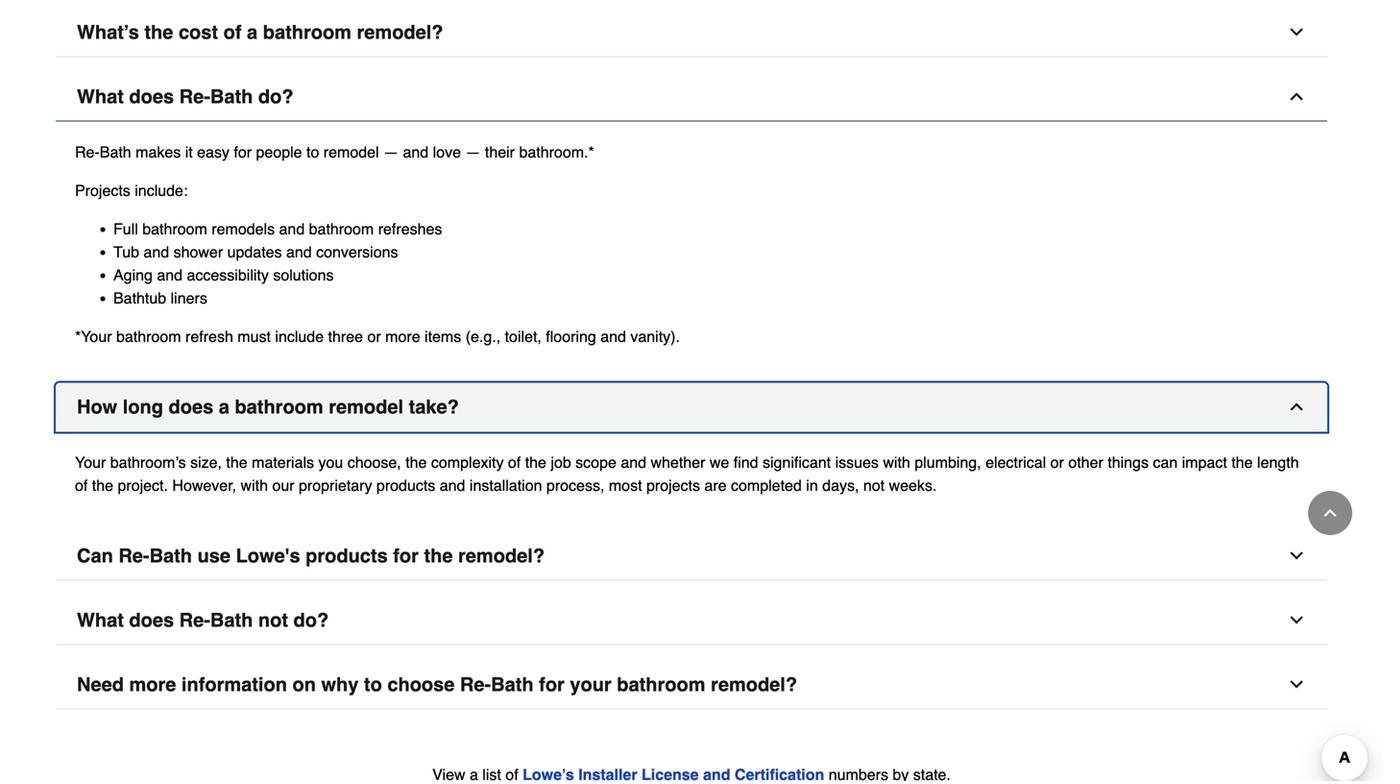 Task type: locate. For each thing, give the bounding box(es) containing it.
1 vertical spatial chevron down image
[[1288, 547, 1307, 566]]

0 vertical spatial chevron down image
[[1288, 23, 1307, 42]]

impact
[[1183, 454, 1228, 472]]

of up installation
[[508, 454, 521, 472]]

with left our
[[241, 477, 268, 495]]

re- right can
[[119, 545, 150, 567]]

chevron up image inside how long does a bathroom remodel take? button
[[1288, 398, 1307, 417]]

updates
[[227, 243, 282, 261]]

conversions
[[316, 243, 398, 261]]

1 chevron down image from the top
[[1288, 611, 1307, 630]]

2 vertical spatial does
[[129, 610, 174, 632]]

2 what from the top
[[77, 610, 124, 632]]

0 vertical spatial does
[[129, 86, 174, 108]]

1 vertical spatial with
[[241, 477, 268, 495]]

0 vertical spatial or
[[368, 328, 381, 346]]

1 horizontal spatial more
[[386, 328, 421, 346]]

you
[[319, 454, 343, 472]]

0 vertical spatial with
[[884, 454, 911, 472]]

our
[[272, 477, 295, 495]]

0 horizontal spatial not
[[258, 610, 288, 632]]

1 horizontal spatial a
[[247, 21, 258, 43]]

2 horizontal spatial remodel?
[[711, 674, 798, 696]]

what
[[77, 86, 124, 108], [77, 610, 124, 632]]

1 vertical spatial chevron down image
[[1288, 675, 1307, 695]]

people
[[256, 143, 302, 161]]

0 vertical spatial remodel?
[[357, 21, 444, 43]]

most
[[609, 477, 642, 495]]

chevron down image inside can re-bath use lowe's products for the remodel? button
[[1288, 547, 1307, 566]]

do? down "can re-bath use lowe's products for the remodel?"
[[294, 610, 329, 632]]

it
[[185, 143, 193, 161]]

1 vertical spatial do?
[[294, 610, 329, 632]]

and left vanity).
[[601, 328, 627, 346]]

2 horizontal spatial for
[[539, 674, 565, 696]]

projects include:
[[75, 182, 188, 200]]

use
[[198, 545, 231, 567]]

the inside button
[[424, 545, 453, 567]]

for inside can re-bath use lowe's products for the remodel? button
[[393, 545, 419, 567]]

full bathroom remodels and bathroom refreshes tub and shower updates and conversions aging and accessibility solutions bathtub liners
[[113, 220, 442, 307]]

their
[[485, 143, 515, 161]]

re-
[[179, 86, 210, 108], [75, 143, 100, 161], [119, 545, 150, 567], [179, 610, 210, 632], [460, 674, 491, 696]]

0 horizontal spatial for
[[234, 143, 252, 161]]

what up need
[[77, 610, 124, 632]]

chevron down image for what's the cost of a bathroom remodel?
[[1288, 23, 1307, 42]]

not down lowe's
[[258, 610, 288, 632]]

process,
[[547, 477, 605, 495]]

1 vertical spatial remodel
[[329, 396, 404, 418]]

or right three
[[368, 328, 381, 346]]

long
[[123, 396, 163, 418]]

chevron down image
[[1288, 23, 1307, 42], [1288, 547, 1307, 566]]

electrical
[[986, 454, 1047, 472]]

bath up projects
[[100, 143, 131, 161]]

can
[[77, 545, 113, 567]]

1 horizontal spatial or
[[1051, 454, 1065, 472]]

of down your
[[75, 477, 88, 495]]

0 vertical spatial chevron down image
[[1288, 611, 1307, 630]]

0 vertical spatial more
[[386, 328, 421, 346]]

0 vertical spatial to
[[307, 143, 319, 161]]

1 what from the top
[[77, 86, 124, 108]]

more right need
[[129, 674, 176, 696]]

1 vertical spatial remodel?
[[458, 545, 545, 567]]

toilet,
[[505, 328, 542, 346]]

chevron down image for what does re-bath not do?
[[1288, 611, 1307, 630]]

your
[[75, 454, 106, 472]]

remodel right people
[[324, 143, 379, 161]]

2 — from the left
[[466, 143, 481, 161]]

products inside your bathroom's size, the materials you choose, the complexity of the job scope and whether we find significant issues with plumbing, electrical or other things can impact the length of the project. however, with our proprietary products and installation process, most projects are completed in days, not weeks.
[[377, 477, 436, 495]]

and
[[403, 143, 429, 161], [279, 220, 305, 238], [144, 243, 169, 261], [286, 243, 312, 261], [157, 266, 183, 284], [601, 328, 627, 346], [621, 454, 647, 472], [440, 477, 466, 495]]

chevron up image
[[1288, 87, 1307, 106], [1288, 398, 1307, 417], [1321, 504, 1341, 523]]

flooring
[[546, 328, 597, 346]]

not down issues
[[864, 477, 885, 495]]

size,
[[190, 454, 222, 472]]

with
[[884, 454, 911, 472], [241, 477, 268, 495]]

0 horizontal spatial —
[[384, 143, 399, 161]]

remodel? inside button
[[458, 545, 545, 567]]

1 horizontal spatial not
[[864, 477, 885, 495]]

0 horizontal spatial with
[[241, 477, 268, 495]]

what does re-bath not do? button
[[56, 597, 1328, 646]]

2 chevron down image from the top
[[1288, 547, 1307, 566]]

0 vertical spatial not
[[864, 477, 885, 495]]

a
[[247, 21, 258, 43], [219, 396, 230, 418]]

or inside your bathroom's size, the materials you choose, the complexity of the job scope and whether we find significant issues with plumbing, electrical or other things can impact the length of the project. however, with our proprietary products and installation process, most projects are completed in days, not weeks.
[[1051, 454, 1065, 472]]

products down 'proprietary'
[[306, 545, 388, 567]]

of right 'cost'
[[224, 21, 242, 43]]

on
[[293, 674, 316, 696]]

1 vertical spatial to
[[364, 674, 382, 696]]

1 horizontal spatial —
[[466, 143, 481, 161]]

to right 'why'
[[364, 674, 382, 696]]

0 horizontal spatial of
[[75, 477, 88, 495]]

can re-bath use lowe's products for the remodel? button
[[56, 532, 1328, 581]]

cost
[[179, 21, 218, 43]]

what's the cost of a bathroom remodel?
[[77, 21, 444, 43]]

1 vertical spatial chevron up image
[[1288, 398, 1307, 417]]

does
[[129, 86, 174, 108], [169, 396, 214, 418], [129, 610, 174, 632]]

the
[[145, 21, 173, 43], [226, 454, 248, 472], [406, 454, 427, 472], [525, 454, 547, 472], [1232, 454, 1254, 472], [92, 477, 113, 495], [424, 545, 453, 567]]

length
[[1258, 454, 1300, 472]]

chevron down image inside need more information on why to choose re-bath for your bathroom remodel? button
[[1288, 675, 1307, 695]]

are
[[705, 477, 727, 495]]

1 vertical spatial not
[[258, 610, 288, 632]]

do?
[[258, 86, 294, 108], [294, 610, 329, 632]]

to right people
[[307, 143, 319, 161]]

0 vertical spatial what
[[77, 86, 124, 108]]

include:
[[135, 182, 188, 200]]

chevron up image inside what does re-bath do? button
[[1288, 87, 1307, 106]]

0 vertical spatial products
[[377, 477, 436, 495]]

lowe's
[[236, 545, 300, 567]]

bath left use
[[150, 545, 192, 567]]

1 vertical spatial or
[[1051, 454, 1065, 472]]

more left items
[[386, 328, 421, 346]]

and right the tub
[[144, 243, 169, 261]]

scroll to top element
[[1309, 491, 1353, 535]]

chevron down image inside what's the cost of a bathroom remodel? button
[[1288, 23, 1307, 42]]

does for do?
[[129, 86, 174, 108]]

remodel up choose,
[[329, 396, 404, 418]]

1 vertical spatial products
[[306, 545, 388, 567]]

include
[[275, 328, 324, 346]]

re- up projects
[[75, 143, 100, 161]]

remodel inside how long does a bathroom remodel take? button
[[329, 396, 404, 418]]

for
[[234, 143, 252, 161], [393, 545, 419, 567], [539, 674, 565, 696]]

1 vertical spatial a
[[219, 396, 230, 418]]

0 horizontal spatial more
[[129, 674, 176, 696]]

a right 'cost'
[[247, 21, 258, 43]]

more
[[386, 328, 421, 346], [129, 674, 176, 696]]

what for what does re-bath not do?
[[77, 610, 124, 632]]

2 vertical spatial for
[[539, 674, 565, 696]]

or
[[368, 328, 381, 346], [1051, 454, 1065, 472]]

1 horizontal spatial for
[[393, 545, 419, 567]]

(e.g.,
[[466, 328, 501, 346]]

projects
[[647, 477, 701, 495]]

bathroom.*
[[519, 143, 595, 161]]

bath
[[210, 86, 253, 108], [100, 143, 131, 161], [150, 545, 192, 567], [210, 610, 253, 632], [491, 674, 534, 696]]

0 vertical spatial of
[[224, 21, 242, 43]]

0 horizontal spatial to
[[307, 143, 319, 161]]

2 chevron down image from the top
[[1288, 675, 1307, 695]]

1 horizontal spatial remodel?
[[458, 545, 545, 567]]

what does re-bath do?
[[77, 86, 294, 108]]

0 vertical spatial a
[[247, 21, 258, 43]]

chevron up image for what does re-bath do?
[[1288, 87, 1307, 106]]

aging
[[113, 266, 153, 284]]

re- up it
[[179, 86, 210, 108]]

bath left your
[[491, 674, 534, 696]]

chevron down image inside 'what does re-bath not do?' button
[[1288, 611, 1307, 630]]

with up weeks. on the bottom
[[884, 454, 911, 472]]

need more information on why to choose re-bath for your bathroom remodel?
[[77, 674, 798, 696]]

0 vertical spatial chevron up image
[[1288, 87, 1307, 106]]

chevron down image
[[1288, 611, 1307, 630], [1288, 675, 1307, 695]]

significant
[[763, 454, 831, 472]]

completed
[[731, 477, 802, 495]]

—
[[384, 143, 399, 161], [466, 143, 481, 161]]

shower
[[174, 243, 223, 261]]

not
[[864, 477, 885, 495], [258, 610, 288, 632]]

complexity
[[431, 454, 504, 472]]

what down what's
[[77, 86, 124, 108]]

re- right choose
[[460, 674, 491, 696]]

1 chevron down image from the top
[[1288, 23, 1307, 42]]

products inside button
[[306, 545, 388, 567]]

your
[[570, 674, 612, 696]]

— left love
[[384, 143, 399, 161]]

to inside button
[[364, 674, 382, 696]]

bathroom
[[263, 21, 352, 43], [142, 220, 207, 238], [309, 220, 374, 238], [116, 328, 181, 346], [235, 396, 324, 418], [617, 674, 706, 696]]

bath up easy
[[210, 86, 253, 108]]

1 — from the left
[[384, 143, 399, 161]]

must
[[238, 328, 271, 346]]

bathroom's
[[110, 454, 186, 472]]

days,
[[823, 477, 860, 495]]

1 horizontal spatial of
[[224, 21, 242, 43]]

2 vertical spatial chevron up image
[[1321, 504, 1341, 523]]

or left other at the right of the page
[[1051, 454, 1065, 472]]

remodel?
[[357, 21, 444, 43], [458, 545, 545, 567], [711, 674, 798, 696]]

— right love
[[466, 143, 481, 161]]

1 vertical spatial more
[[129, 674, 176, 696]]

products down choose,
[[377, 477, 436, 495]]

other
[[1069, 454, 1104, 472]]

bath inside button
[[150, 545, 192, 567]]

2 horizontal spatial of
[[508, 454, 521, 472]]

can
[[1154, 454, 1178, 472]]

can re-bath use lowe's products for the remodel?
[[77, 545, 545, 567]]

re- inside button
[[119, 545, 150, 567]]

1 vertical spatial what
[[77, 610, 124, 632]]

a up size,
[[219, 396, 230, 418]]

proprietary
[[299, 477, 372, 495]]

do? up people
[[258, 86, 294, 108]]

1 vertical spatial for
[[393, 545, 419, 567]]

1 horizontal spatial to
[[364, 674, 382, 696]]

and up updates
[[279, 220, 305, 238]]



Task type: describe. For each thing, give the bounding box(es) containing it.
choose,
[[348, 454, 401, 472]]

the inside button
[[145, 21, 173, 43]]

of inside button
[[224, 21, 242, 43]]

your bathroom's size, the materials you choose, the complexity of the job scope and whether we find significant issues with plumbing, electrical or other things can impact the length of the project. however, with our proprietary products and installation process, most projects are completed in days, not weeks.
[[75, 454, 1300, 495]]

and left love
[[403, 143, 429, 161]]

1 vertical spatial of
[[508, 454, 521, 472]]

0 horizontal spatial remodel?
[[357, 21, 444, 43]]

more inside button
[[129, 674, 176, 696]]

what's
[[77, 21, 139, 43]]

we
[[710, 454, 730, 472]]

what for what does re-bath do?
[[77, 86, 124, 108]]

re-bath makes it easy for people to remodel — and love — their bathroom.*
[[75, 143, 595, 161]]

love
[[433, 143, 461, 161]]

tub
[[113, 243, 139, 261]]

three
[[328, 328, 363, 346]]

how long does a bathroom remodel take? button
[[56, 383, 1328, 432]]

project.
[[118, 477, 168, 495]]

take?
[[409, 396, 459, 418]]

job
[[551, 454, 572, 472]]

materials
[[252, 454, 314, 472]]

0 horizontal spatial a
[[219, 396, 230, 418]]

in
[[807, 477, 819, 495]]

liners
[[171, 289, 207, 307]]

need
[[77, 674, 124, 696]]

makes
[[136, 143, 181, 161]]

0 vertical spatial for
[[234, 143, 252, 161]]

accessibility
[[187, 266, 269, 284]]

*your bathroom refresh must include three or more items (e.g., toilet, flooring and vanity).
[[75, 328, 680, 346]]

full
[[113, 220, 138, 238]]

why
[[321, 674, 359, 696]]

bath up information
[[210, 610, 253, 632]]

chevron up image for how long does a bathroom remodel take?
[[1288, 398, 1307, 417]]

2 vertical spatial remodel?
[[711, 674, 798, 696]]

not inside button
[[258, 610, 288, 632]]

what's the cost of a bathroom remodel? button
[[56, 8, 1328, 57]]

choose
[[388, 674, 455, 696]]

refreshes
[[378, 220, 442, 238]]

easy
[[197, 143, 230, 161]]

how long does a bathroom remodel take?
[[77, 396, 459, 418]]

2 vertical spatial of
[[75, 477, 88, 495]]

for inside need more information on why to choose re-bath for your bathroom remodel? button
[[539, 674, 565, 696]]

solutions
[[273, 266, 334, 284]]

projects
[[75, 182, 131, 200]]

scope
[[576, 454, 617, 472]]

not inside your bathroom's size, the materials you choose, the complexity of the job scope and whether we find significant issues with plumbing, electrical or other things can impact the length of the project. however, with our proprietary products and installation process, most projects are completed in days, not weeks.
[[864, 477, 885, 495]]

bathtub
[[113, 289, 166, 307]]

1 vertical spatial does
[[169, 396, 214, 418]]

vanity).
[[631, 328, 680, 346]]

need more information on why to choose re-bath for your bathroom remodel? button
[[56, 661, 1328, 710]]

whether
[[651, 454, 706, 472]]

things
[[1108, 454, 1149, 472]]

and down complexity
[[440, 477, 466, 495]]

and up the most
[[621, 454, 647, 472]]

chevron down image for need more information on why to choose re-bath for your bathroom remodel?
[[1288, 675, 1307, 695]]

find
[[734, 454, 759, 472]]

remodels
[[212, 220, 275, 238]]

0 vertical spatial do?
[[258, 86, 294, 108]]

does for not
[[129, 610, 174, 632]]

weeks.
[[890, 477, 937, 495]]

what does re-bath do? button
[[56, 73, 1328, 122]]

refresh
[[186, 328, 233, 346]]

1 horizontal spatial with
[[884, 454, 911, 472]]

0 vertical spatial remodel
[[324, 143, 379, 161]]

chevron up image inside scroll to top element
[[1321, 504, 1341, 523]]

and up solutions
[[286, 243, 312, 261]]

however,
[[172, 477, 237, 495]]

plumbing,
[[915, 454, 982, 472]]

chevron down image for can re-bath use lowe's products for the remodel?
[[1288, 547, 1307, 566]]

0 horizontal spatial or
[[368, 328, 381, 346]]

how
[[77, 396, 117, 418]]

installation
[[470, 477, 543, 495]]

information
[[182, 674, 287, 696]]

*your
[[75, 328, 112, 346]]

items
[[425, 328, 462, 346]]

what does re-bath not do?
[[77, 610, 329, 632]]

issues
[[836, 454, 879, 472]]

and up liners
[[157, 266, 183, 284]]

re- down use
[[179, 610, 210, 632]]



Task type: vqa. For each thing, say whether or not it's contained in the screenshot.
Best
no



